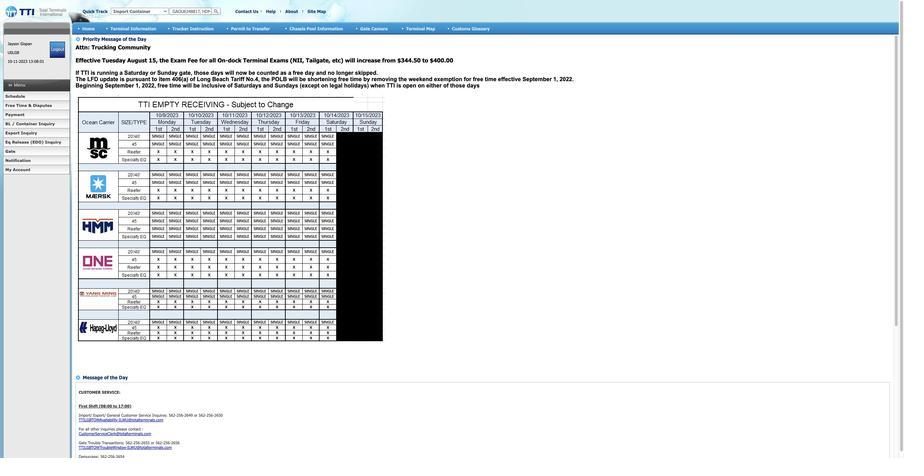 Task type: locate. For each thing, give the bounding box(es) containing it.
payment link
[[3, 110, 70, 119]]

0 horizontal spatial terminal
[[111, 26, 129, 31]]

2 vertical spatial inquiry
[[45, 140, 61, 145]]

permit to transfer
[[231, 26, 270, 31]]

map
[[317, 9, 326, 14], [426, 26, 435, 31]]

login image
[[50, 42, 65, 58]]

contact
[[235, 9, 252, 14]]

gispan
[[20, 41, 32, 46]]

bl / container inquiry
[[5, 122, 55, 126]]

1 horizontal spatial gate
[[360, 26, 370, 31]]

terminal
[[111, 26, 129, 31], [406, 26, 425, 31]]

inquiry down bl / container inquiry
[[21, 131, 37, 135]]

inquiry right the '(edo)' on the top left of page
[[45, 140, 61, 145]]

eq
[[5, 140, 11, 145]]

2 terminal from the left
[[406, 26, 425, 31]]

free time & disputes
[[5, 103, 52, 108]]

time
[[16, 103, 27, 108]]

map left customs
[[426, 26, 435, 31]]

(edo)
[[30, 140, 44, 145]]

10-11-2023 13:08:01
[[8, 59, 44, 64]]

1 horizontal spatial information
[[317, 26, 343, 31]]

1 vertical spatial map
[[426, 26, 435, 31]]

1 vertical spatial inquiry
[[21, 131, 37, 135]]

terminal information
[[111, 26, 156, 31]]

gate for gate camera
[[360, 26, 370, 31]]

trucker instruction
[[172, 26, 214, 31]]

inquiry for container
[[39, 122, 55, 126]]

1 horizontal spatial map
[[426, 26, 435, 31]]

terminal map
[[406, 26, 435, 31]]

0 horizontal spatial information
[[131, 26, 156, 31]]

gate left camera
[[360, 26, 370, 31]]

1 vertical spatial gate
[[5, 149, 15, 154]]

export
[[5, 131, 20, 135]]

gate
[[360, 26, 370, 31], [5, 149, 15, 154]]

help
[[266, 9, 276, 14]]

2 information from the left
[[317, 26, 343, 31]]

notification link
[[3, 156, 70, 165]]

0 vertical spatial inquiry
[[39, 122, 55, 126]]

glossary
[[472, 26, 490, 31]]

trucker
[[172, 26, 189, 31]]

my account link
[[3, 165, 70, 175]]

0 vertical spatial map
[[317, 9, 326, 14]]

terminal for terminal information
[[111, 26, 129, 31]]

0 horizontal spatial map
[[317, 9, 326, 14]]

schedule
[[5, 94, 25, 99]]

about
[[286, 9, 298, 14]]

map for terminal map
[[426, 26, 435, 31]]

help link
[[266, 9, 276, 14]]

container
[[16, 122, 37, 126]]

customs
[[452, 26, 471, 31]]

schedule link
[[3, 92, 70, 101]]

/
[[12, 122, 15, 126]]

inquiry for (edo)
[[45, 140, 61, 145]]

inquiry down payment link
[[39, 122, 55, 126]]

map right site
[[317, 9, 326, 14]]

instruction
[[190, 26, 214, 31]]

terminal for terminal map
[[406, 26, 425, 31]]

inquiry
[[39, 122, 55, 126], [21, 131, 37, 135], [45, 140, 61, 145]]

0 vertical spatial gate
[[360, 26, 370, 31]]

1 information from the left
[[131, 26, 156, 31]]

0 horizontal spatial gate
[[5, 149, 15, 154]]

1 horizontal spatial terminal
[[406, 26, 425, 31]]

disputes
[[33, 103, 52, 108]]

None text field
[[169, 8, 212, 15]]

payment
[[5, 112, 25, 117]]

inquiry inside "link"
[[39, 122, 55, 126]]

information
[[131, 26, 156, 31], [317, 26, 343, 31]]

chassis pool information
[[290, 26, 343, 31]]

site map
[[308, 9, 326, 14]]

quick
[[83, 9, 95, 14]]

site
[[308, 9, 316, 14]]

1 terminal from the left
[[111, 26, 129, 31]]

site map link
[[308, 9, 326, 14]]

gate down eq
[[5, 149, 15, 154]]



Task type: describe. For each thing, give the bounding box(es) containing it.
gate camera
[[360, 26, 388, 31]]

free time & disputes link
[[3, 101, 70, 110]]

to
[[247, 26, 251, 31]]

bl
[[5, 122, 11, 126]]

eq release (edo) inquiry link
[[3, 138, 70, 147]]

13:08:01
[[29, 59, 44, 64]]

export inquiry link
[[3, 129, 70, 138]]

uslgb
[[8, 50, 19, 55]]

quick track
[[83, 9, 108, 14]]

2023
[[19, 59, 27, 64]]

contact us
[[235, 9, 259, 14]]

account
[[13, 167, 30, 172]]

export inquiry
[[5, 131, 37, 135]]

camera
[[372, 26, 388, 31]]

contact us link
[[235, 9, 259, 14]]

chassis
[[290, 26, 306, 31]]

us
[[253, 9, 259, 14]]

gate for gate
[[5, 149, 15, 154]]

jayson
[[8, 41, 19, 46]]

&
[[28, 103, 32, 108]]

eq release (edo) inquiry
[[5, 140, 61, 145]]

permit
[[231, 26, 245, 31]]

home
[[82, 26, 95, 31]]

gate link
[[3, 147, 70, 156]]

my
[[5, 167, 12, 172]]

10-
[[8, 59, 13, 64]]

notification
[[5, 158, 31, 163]]

free
[[5, 103, 15, 108]]

customs glossary
[[452, 26, 490, 31]]

pool
[[307, 26, 316, 31]]

map for site map
[[317, 9, 326, 14]]

11-
[[13, 59, 19, 64]]

release
[[12, 140, 29, 145]]

bl / container inquiry link
[[3, 119, 70, 129]]

about link
[[286, 9, 298, 14]]

jayson gispan
[[8, 41, 32, 46]]

transfer
[[252, 26, 270, 31]]

track
[[96, 9, 108, 14]]

my account
[[5, 167, 30, 172]]



Task type: vqa. For each thing, say whether or not it's contained in the screenshot.
10-11-2023 13:37:05
no



